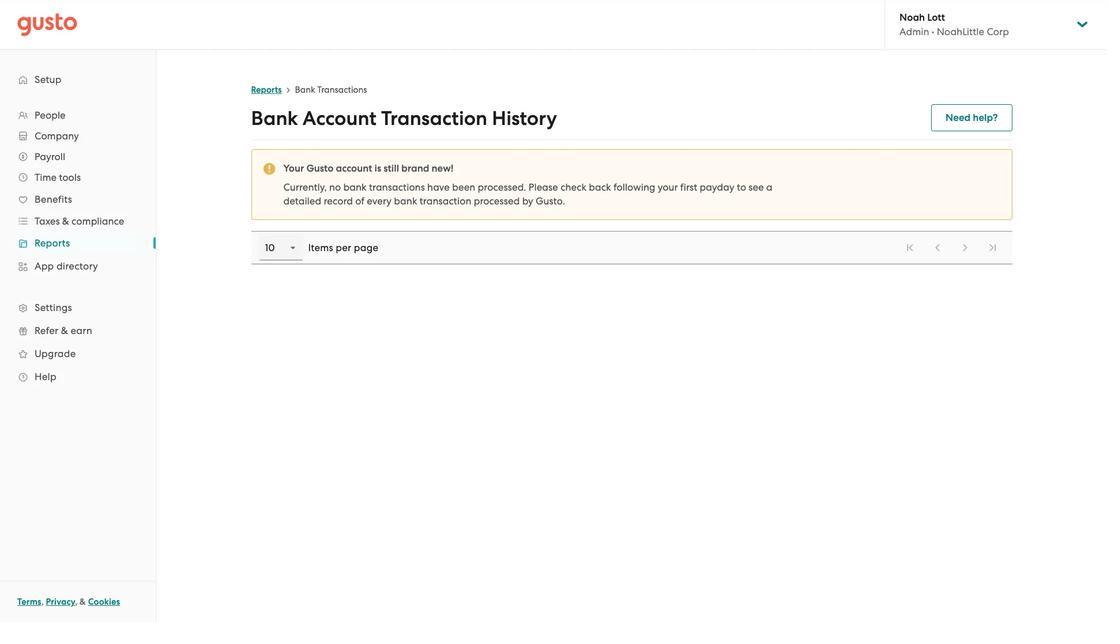 Task type: vqa. For each thing, say whether or not it's contained in the screenshot.
the right bank
yes



Task type: locate. For each thing, give the bounding box(es) containing it.
upgrade
[[35, 348, 76, 360]]

, left privacy
[[41, 598, 44, 608]]

,
[[41, 598, 44, 608], [75, 598, 78, 608]]

bank down transactions
[[394, 196, 417, 207]]

bank
[[344, 182, 367, 193], [394, 196, 417, 207]]

1 vertical spatial reports link
[[12, 233, 144, 254]]

& for compliance
[[62, 216, 69, 227]]

earn
[[71, 325, 92, 337]]

following
[[614, 182, 656, 193]]

transactions
[[369, 182, 425, 193]]

help link
[[12, 367, 144, 388]]

list for bank transaction pagination controls element
[[897, 235, 1006, 261]]

transactions
[[317, 85, 367, 95]]

0 vertical spatial reports link
[[251, 85, 282, 95]]

& inside dropdown button
[[62, 216, 69, 227]]

payroll button
[[12, 147, 144, 167]]

settings link
[[12, 298, 144, 318]]

account
[[336, 163, 372, 175]]

&
[[62, 216, 69, 227], [61, 325, 68, 337], [80, 598, 86, 608]]

bank up your
[[251, 107, 298, 130]]

refer & earn link
[[12, 321, 144, 341]]

first
[[681, 182, 698, 193]]

& left earn
[[61, 325, 68, 337]]

& left cookies
[[80, 598, 86, 608]]

app directory link
[[12, 256, 144, 277]]

1 horizontal spatial list
[[897, 235, 1006, 261]]

1 vertical spatial bank
[[251, 107, 298, 130]]

cookies
[[88, 598, 120, 608]]

time tools
[[35, 172, 81, 183]]

list
[[0, 105, 156, 389], [897, 235, 1006, 261]]

directory
[[56, 261, 98, 272]]

bank
[[295, 85, 315, 95], [251, 107, 298, 130]]

benefits
[[35, 194, 72, 205]]

setup
[[35, 74, 62, 85]]

0 vertical spatial bank
[[295, 85, 315, 95]]

terms
[[17, 598, 41, 608]]

0 vertical spatial reports
[[251, 85, 282, 95]]

list containing people
[[0, 105, 156, 389]]

people button
[[12, 105, 144, 126]]

bank transactions
[[295, 85, 367, 95]]

reports
[[251, 85, 282, 95], [35, 238, 70, 249]]

privacy
[[46, 598, 75, 608]]

list for gusto navigation element
[[0, 105, 156, 389]]

taxes & compliance
[[35, 216, 124, 227]]

setup link
[[12, 69, 144, 90]]

bank left transactions
[[295, 85, 315, 95]]

time
[[35, 172, 57, 183]]

a
[[767, 182, 773, 193]]

0 vertical spatial &
[[62, 216, 69, 227]]

tools
[[59, 172, 81, 183]]

check
[[561, 182, 587, 193]]

0 horizontal spatial ,
[[41, 598, 44, 608]]

1 horizontal spatial ,
[[75, 598, 78, 608]]

items per page
[[308, 242, 379, 254]]

list inside bank transaction pagination controls element
[[897, 235, 1006, 261]]

every
[[367, 196, 392, 207]]

, left cookies
[[75, 598, 78, 608]]

1 horizontal spatial reports link
[[251, 85, 282, 95]]

1 horizontal spatial reports
[[251, 85, 282, 95]]

0 horizontal spatial list
[[0, 105, 156, 389]]

1 vertical spatial &
[[61, 325, 68, 337]]

per
[[336, 242, 352, 254]]

transaction
[[420, 196, 472, 207]]

1 vertical spatial reports
[[35, 238, 70, 249]]

have
[[427, 182, 450, 193]]

taxes
[[35, 216, 60, 227]]

company
[[35, 130, 79, 142]]

compliance
[[72, 216, 124, 227]]

1 vertical spatial bank
[[394, 196, 417, 207]]

help
[[35, 371, 56, 383]]

company button
[[12, 126, 144, 147]]

admin
[[900, 26, 930, 37]]

people
[[35, 110, 66, 121]]

bank transaction pagination controls element
[[251, 231, 1013, 265]]

& right the 'taxes'
[[62, 216, 69, 227]]

2 vertical spatial &
[[80, 598, 86, 608]]

refer
[[35, 325, 58, 337]]

your
[[284, 163, 304, 175]]

privacy link
[[46, 598, 75, 608]]

bank up of
[[344, 182, 367, 193]]

0 vertical spatial bank
[[344, 182, 367, 193]]

0 horizontal spatial reports
[[35, 238, 70, 249]]

record
[[324, 196, 353, 207]]

reports link
[[251, 85, 282, 95], [12, 233, 144, 254]]

need
[[946, 112, 971, 124]]

app
[[35, 261, 54, 272]]

page
[[354, 242, 379, 254]]



Task type: describe. For each thing, give the bounding box(es) containing it.
payday
[[700, 182, 735, 193]]

noah
[[900, 12, 925, 24]]

back
[[589, 182, 611, 193]]

2 , from the left
[[75, 598, 78, 608]]

terms , privacy , & cookies
[[17, 598, 120, 608]]

items
[[308, 242, 333, 254]]

settings
[[35, 302, 72, 314]]

to
[[737, 182, 746, 193]]

terms link
[[17, 598, 41, 608]]

app directory
[[35, 261, 98, 272]]

upgrade link
[[12, 344, 144, 365]]

bank account transaction history
[[251, 107, 557, 130]]

1 , from the left
[[41, 598, 44, 608]]

please
[[529, 182, 558, 193]]

home image
[[17, 13, 77, 36]]

your
[[658, 182, 678, 193]]

currently, no bank transactions have been processed. please check back following your first payday to see a detailed record of every bank transaction processed by gusto.
[[284, 182, 773, 207]]

your gusto account is still brand new! alert
[[251, 149, 1013, 220]]

reports inside list
[[35, 238, 70, 249]]

by
[[522, 196, 533, 207]]

bank for bank transactions
[[295, 85, 315, 95]]

detailed
[[284, 196, 321, 207]]

& for earn
[[61, 325, 68, 337]]

•
[[932, 26, 935, 37]]

still
[[384, 163, 399, 175]]

0 horizontal spatial bank
[[344, 182, 367, 193]]

taxes & compliance button
[[12, 211, 144, 232]]

history
[[492, 107, 557, 130]]

refer & earn
[[35, 325, 92, 337]]

1 horizontal spatial bank
[[394, 196, 417, 207]]

is
[[375, 163, 381, 175]]

need help?
[[946, 112, 998, 124]]

transaction
[[381, 107, 488, 130]]

been
[[452, 182, 476, 193]]

lott
[[928, 12, 945, 24]]

time tools button
[[12, 167, 144, 188]]

gusto
[[307, 163, 334, 175]]

cookies button
[[88, 596, 120, 610]]

new!
[[432, 163, 454, 175]]

see
[[749, 182, 764, 193]]

currently,
[[284, 182, 327, 193]]

account
[[303, 107, 377, 130]]

noahlittle
[[937, 26, 985, 37]]

benefits link
[[12, 189, 144, 210]]

noah lott admin • noahlittle corp
[[900, 12, 1009, 37]]

gusto.
[[536, 196, 565, 207]]

no
[[329, 182, 341, 193]]

0 horizontal spatial reports link
[[12, 233, 144, 254]]

your gusto account is still brand new!
[[284, 163, 454, 175]]

corp
[[987, 26, 1009, 37]]

gusto navigation element
[[0, 50, 156, 407]]

processed
[[474, 196, 520, 207]]

bank for bank account transaction history
[[251, 107, 298, 130]]

of
[[355, 196, 365, 207]]

need help? button
[[932, 104, 1013, 132]]

help?
[[973, 112, 998, 124]]

payroll
[[35, 151, 65, 163]]

processed.
[[478, 182, 526, 193]]

brand
[[402, 163, 429, 175]]



